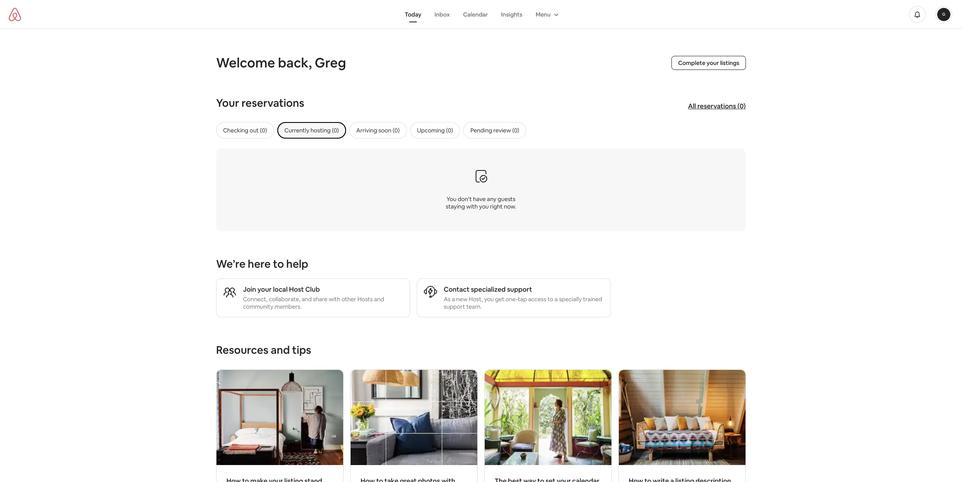 Task type: locate. For each thing, give the bounding box(es) containing it.
community members.
[[243, 303, 302, 311]]

1 horizontal spatial to
[[548, 296, 554, 303]]

reservations
[[242, 96, 305, 110], [698, 102, 737, 110]]

1 vertical spatial you
[[484, 296, 494, 303]]

1 vertical spatial to
[[548, 296, 554, 303]]

complete your listings link
[[672, 56, 747, 70]]

1 horizontal spatial a
[[555, 296, 558, 303]]

reservations up out (0)
[[242, 96, 305, 110]]

and left tips
[[271, 343, 290, 358]]

main navigation menu image
[[938, 8, 951, 21]]

with inside the you don't have any guests staying with you right now.
[[467, 203, 478, 210]]

currently
[[285, 127, 310, 134]]

and
[[302, 296, 312, 303], [374, 296, 384, 303], [271, 343, 290, 358]]

you inside the you don't have any guests staying with you right now.
[[479, 203, 489, 210]]

a right as
[[452, 296, 455, 303]]

0 vertical spatial (0)
[[738, 102, 747, 110]]

1 a from the left
[[452, 296, 455, 303]]

0 horizontal spatial to
[[273, 257, 284, 271]]

all reservations (0)
[[689, 102, 747, 110]]

a left 'specially'
[[555, 296, 558, 303]]

you
[[479, 203, 489, 210], [484, 296, 494, 303]]

contact
[[444, 285, 470, 294]]

1 vertical spatial (0)
[[446, 127, 453, 134]]

complete your listings
[[679, 59, 740, 67]]

1 horizontal spatial (0)
[[738, 102, 747, 110]]

1 vertical spatial your
[[258, 285, 272, 294]]

with
[[467, 203, 478, 210], [329, 296, 341, 303]]

contact specialized support as a new host, you get one-tap access to a specially trained support team.
[[444, 285, 603, 311]]

(0)
[[738, 102, 747, 110], [446, 127, 453, 134]]

1 horizontal spatial reservations
[[698, 102, 737, 110]]

you down specialized
[[484, 296, 494, 303]]

your
[[216, 96, 239, 110]]

insights
[[502, 11, 523, 18]]

1 vertical spatial with
[[329, 296, 341, 303]]

and down club
[[302, 296, 312, 303]]

hosting (0)
[[311, 127, 339, 134]]

1 horizontal spatial your
[[707, 59, 720, 67]]

you left right now.
[[479, 203, 489, 210]]

to left help
[[273, 257, 284, 271]]

you inside 'contact specialized support as a new host, you get one-tap access to a specially trained support team.'
[[484, 296, 494, 303]]

to right access
[[548, 296, 554, 303]]

your
[[707, 59, 720, 67], [258, 285, 272, 294]]

you for have
[[479, 203, 489, 210]]

new
[[457, 296, 468, 303]]

and right hosts
[[374, 296, 384, 303]]

with inside join your local host club connect, collaborate, and share with other hosts and community members.
[[329, 296, 341, 303]]

currently hosting (0)
[[285, 127, 339, 134]]

welcome
[[216, 54, 275, 71]]

we're
[[216, 257, 246, 271]]

upcoming (0)
[[417, 127, 453, 134]]

a
[[452, 296, 455, 303], [555, 296, 558, 303]]

welcome back, greg
[[216, 54, 346, 71]]

your inside join your local host club connect, collaborate, and share with other hosts and community members.
[[258, 285, 272, 294]]

0 horizontal spatial and
[[271, 343, 290, 358]]

with right staying
[[467, 203, 478, 210]]

0 vertical spatial with
[[467, 203, 478, 210]]

thumbnail card image
[[217, 370, 343, 465], [217, 370, 343, 465], [351, 370, 478, 465], [351, 370, 478, 465], [485, 370, 612, 465], [485, 370, 612, 465], [619, 370, 746, 465], [619, 370, 746, 465]]

tap
[[518, 296, 527, 303]]

with right share at bottom left
[[329, 296, 341, 303]]

we're here to help
[[216, 257, 309, 271]]

your reservations
[[216, 96, 305, 110]]

0 vertical spatial your
[[707, 59, 720, 67]]

0 horizontal spatial reservations
[[242, 96, 305, 110]]

pending review (0)
[[471, 127, 520, 134]]

pending
[[471, 127, 493, 134]]

1 horizontal spatial with
[[467, 203, 478, 210]]

checking
[[223, 127, 249, 134]]

reservations right all in the right of the page
[[698, 102, 737, 110]]

listings
[[721, 59, 740, 67]]

your left listings on the top right of the page
[[707, 59, 720, 67]]

have
[[473, 195, 486, 203]]

support
[[507, 285, 533, 294]]

0 horizontal spatial your
[[258, 285, 272, 294]]

(0) inside all reservations (0) 'link'
[[738, 102, 747, 110]]

0 horizontal spatial a
[[452, 296, 455, 303]]

get
[[495, 296, 505, 303]]

your up connect,
[[258, 285, 272, 294]]

reservations for your
[[242, 96, 305, 110]]

reservation filters group
[[216, 122, 763, 139]]

0 vertical spatial to
[[273, 257, 284, 271]]

0 horizontal spatial with
[[329, 296, 341, 303]]

0 vertical spatial you
[[479, 203, 489, 210]]

reservations inside 'link'
[[698, 102, 737, 110]]

to
[[273, 257, 284, 271], [548, 296, 554, 303]]

resources and tips
[[216, 343, 311, 358]]

join
[[243, 285, 256, 294]]

0 horizontal spatial (0)
[[446, 127, 453, 134]]



Task type: describe. For each thing, give the bounding box(es) containing it.
(0) inside reservation filters group
[[446, 127, 453, 134]]

your for local
[[258, 285, 272, 294]]

soon (0)
[[379, 127, 400, 134]]

2 horizontal spatial and
[[374, 296, 384, 303]]

upcoming
[[417, 127, 445, 134]]

inbox
[[435, 11, 450, 18]]

right now.
[[490, 203, 517, 210]]

here
[[248, 257, 271, 271]]

club
[[306, 285, 320, 294]]

to inside 'contact specialized support as a new host, you get one-tap access to a specially trained support team.'
[[548, 296, 554, 303]]

all
[[689, 102, 697, 110]]

trained
[[584, 296, 603, 303]]

any
[[487, 195, 497, 203]]

checking out (0)
[[223, 127, 267, 134]]

help
[[287, 257, 309, 271]]

join your local host club connect, collaborate, and share with other hosts and community members.
[[243, 285, 384, 311]]

you don't have any guests staying with you right now.
[[446, 195, 517, 210]]

today
[[405, 11, 422, 18]]

host
[[289, 285, 304, 294]]

share
[[313, 296, 328, 303]]

menu button
[[529, 6, 564, 22]]

collaborate,
[[269, 296, 301, 303]]

1 horizontal spatial and
[[302, 296, 312, 303]]

menu
[[536, 11, 551, 18]]

review (0)
[[494, 127, 520, 134]]

local
[[273, 285, 288, 294]]

don't
[[458, 195, 472, 203]]

reservations for all
[[698, 102, 737, 110]]

access
[[529, 296, 547, 303]]

today link
[[398, 6, 428, 22]]

tips
[[292, 343, 311, 358]]

support team.
[[444, 303, 482, 311]]

2 a from the left
[[555, 296, 558, 303]]

other
[[342, 296, 356, 303]]

all reservations (0) link
[[685, 98, 751, 115]]

arriving
[[357, 127, 377, 134]]

your for listings
[[707, 59, 720, 67]]

insights link
[[495, 6, 529, 22]]

specially
[[559, 296, 582, 303]]

resources
[[216, 343, 269, 358]]

hosts
[[358, 296, 373, 303]]

one-
[[506, 296, 518, 303]]

guests
[[498, 195, 516, 203]]

staying
[[446, 203, 465, 210]]

inbox link
[[428, 6, 457, 22]]

calendar link
[[457, 6, 495, 22]]

you
[[447, 195, 457, 203]]

arriving soon (0)
[[357, 127, 400, 134]]

back, greg
[[278, 54, 346, 71]]

specialized
[[471, 285, 506, 294]]

complete
[[679, 59, 706, 67]]

as
[[444, 296, 451, 303]]

calendar
[[463, 11, 488, 18]]

you for support
[[484, 296, 494, 303]]

host,
[[469, 296, 483, 303]]

connect,
[[243, 296, 268, 303]]

out (0)
[[250, 127, 267, 134]]



Task type: vqa. For each thing, say whether or not it's contained in the screenshot.
the leftmost 2023
no



